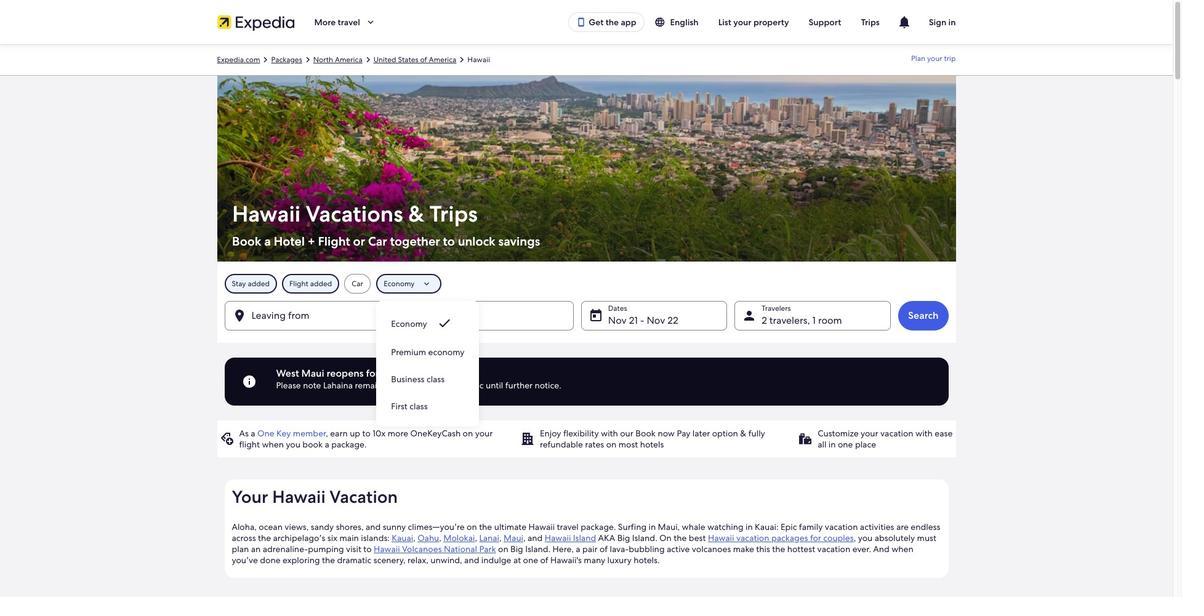 Task type: describe. For each thing, give the bounding box(es) containing it.
ocean
[[259, 522, 283, 533]]

stay
[[232, 279, 246, 289]]

customize your vacation with ease all in one place
[[818, 428, 953, 450]]

place
[[855, 439, 876, 450]]

1 horizontal spatial island.
[[632, 533, 658, 544]]

vacation inside on big island. here, a pair of lava-bubbling active volcanoes make this the hottest vacation ever. and when you've done exploring the dramatic scenery, relax, unwind, and indulge at one of hawaii's many luxury hotels.
[[818, 544, 851, 555]]

pair
[[583, 544, 598, 555]]

exploring
[[283, 555, 320, 566]]

united
[[374, 55, 396, 65]]

plan your trip
[[912, 54, 956, 63]]

1
[[813, 314, 816, 327]]

get the app
[[589, 17, 637, 28]]

hawaii volcanoes national park
[[374, 544, 496, 555]]

north
[[313, 55, 333, 65]]

trip
[[944, 54, 956, 63]]

class for business class
[[427, 374, 445, 385]]

on
[[660, 533, 672, 544]]

a right as
[[251, 428, 255, 439]]

+
[[307, 233, 315, 249]]

volcanoes
[[692, 544, 731, 555]]

onekeycash
[[411, 428, 461, 439]]

travel inside aloha, ocean views, sandy shores, and sunny climes—you're on the ultimate hawaii travel package. surfing in maui, whale watching in kauai: epic family vacation activities are endless across the archipelago's six main islands:
[[557, 522, 579, 533]]

to inside , earn up to 10x more onekeycash on your flight when you book a package.
[[362, 428, 371, 439]]

breadcrumbs region
[[0, 44, 1173, 76]]

to inside west maui reopens for travel on oct 8 please note lahaina remains fully closed to the public until further notice.
[[434, 380, 442, 391]]

together
[[390, 233, 440, 249]]

activities
[[860, 522, 895, 533]]

first class
[[391, 401, 428, 412]]

business class button
[[377, 365, 479, 392]]

travelers,
[[770, 314, 810, 327]]

most
[[619, 439, 638, 450]]

in inside customize your vacation with ease all in one place
[[829, 439, 836, 450]]

all
[[818, 439, 827, 450]]

1 america from the left
[[335, 55, 363, 65]]

packages
[[271, 55, 302, 65]]

dramatic
[[337, 555, 372, 566]]

2 america from the left
[[429, 55, 457, 65]]

menu inside hawaii vacations & trips main content
[[377, 309, 479, 419]]

flight inside hawaii vacations & trips book a hotel + flight or car together to unlock savings
[[318, 233, 350, 249]]

2 travelers, 1 room
[[762, 314, 842, 327]]

more travel
[[314, 17, 360, 28]]

one inside customize your vacation with ease all in one place
[[838, 439, 853, 450]]

oahu
[[418, 533, 439, 544]]

island
[[573, 533, 596, 544]]

as a one key member
[[239, 428, 326, 439]]

indulge
[[482, 555, 511, 566]]

done
[[260, 555, 281, 566]]

now
[[658, 428, 675, 439]]

travel inside west maui reopens for travel on oct 8 please note lahaina remains fully closed to the public until further notice.
[[382, 367, 407, 380]]

an
[[251, 544, 261, 555]]

enjoy
[[540, 428, 561, 439]]

1 horizontal spatial trips
[[861, 17, 880, 28]]

fully inside enjoy flexibility with our book now pay later option & fully refundable rates on most hotels
[[749, 428, 765, 439]]

united states of america
[[374, 55, 457, 65]]

1 nov from the left
[[608, 314, 627, 327]]

and inside aloha, ocean views, sandy shores, and sunny climes—you're on the ultimate hawaii travel package. surfing in maui, whale watching in kauai: epic family vacation activities are endless across the archipelago's six main islands:
[[366, 522, 381, 533]]

support link
[[799, 11, 851, 33]]

package. inside , earn up to 10x more onekeycash on your flight when you book a package.
[[332, 439, 367, 450]]

as
[[239, 428, 249, 439]]

ultimate
[[494, 522, 527, 533]]

directional image
[[457, 54, 468, 65]]

sandy
[[311, 522, 334, 533]]

many
[[584, 555, 606, 566]]

west
[[276, 367, 299, 380]]

are
[[897, 522, 909, 533]]

the down six
[[322, 555, 335, 566]]

hawaii inside breadcrumbs region
[[468, 55, 490, 65]]

shores,
[[336, 522, 364, 533]]

leading image
[[577, 17, 586, 27]]

one key member link
[[257, 428, 326, 439]]

expedia logo image
[[217, 14, 295, 31]]

sign
[[929, 17, 947, 28]]

2 horizontal spatial and
[[528, 533, 543, 544]]

when inside , earn up to 10x more onekeycash on your flight when you book a package.
[[262, 439, 284, 450]]

vacation inside aloha, ocean views, sandy shores, and sunny climes—you're on the ultimate hawaii travel package. surfing in maui, whale watching in kauai: epic family vacation activities are endless across the archipelago's six main islands:
[[825, 522, 858, 533]]

north america link
[[313, 55, 363, 65]]

1 vertical spatial for
[[810, 533, 822, 544]]

in inside the sign in dropdown button
[[949, 17, 956, 28]]

must
[[917, 533, 937, 544]]

1 vertical spatial car
[[352, 279, 363, 289]]

the inside west maui reopens for travel on oct 8 please note lahaina remains fully closed to the public until further notice.
[[444, 380, 457, 391]]

of inside breadcrumbs region
[[420, 55, 427, 65]]

directional image for north america
[[363, 54, 374, 65]]

property
[[754, 17, 789, 28]]

economy button
[[377, 274, 442, 294]]

directional image for expedia.com
[[260, 54, 271, 65]]

directional image for packages
[[302, 54, 313, 65]]

book for flexibility
[[636, 428, 656, 439]]

at
[[514, 555, 521, 566]]

up
[[350, 428, 360, 439]]

book
[[303, 439, 323, 450]]

your
[[232, 486, 268, 508]]

vacation inside customize your vacation with ease all in one place
[[881, 428, 914, 439]]

public
[[460, 380, 484, 391]]

plan
[[912, 54, 926, 63]]

& inside hawaii vacations & trips book a hotel + flight or car together to unlock savings
[[408, 200, 424, 228]]

customize
[[818, 428, 859, 439]]

member
[[293, 428, 326, 439]]

hawaii vacations & trips main content
[[0, 44, 1173, 597]]

states
[[398, 55, 419, 65]]

oct
[[424, 367, 440, 380]]

hawaii button
[[404, 301, 574, 331]]

, inside , earn up to 10x more onekeycash on your flight when you book a package.
[[326, 428, 328, 439]]

swap origin and destination values image
[[394, 310, 405, 321]]

reopens
[[327, 367, 364, 380]]

archipelago's
[[273, 533, 325, 544]]

a inside on big island. here, a pair of lava-bubbling active volcanoes make this the hottest vacation ever. and when you've done exploring the dramatic scenery, relax, unwind, and indulge at one of hawaii's many luxury hotels.
[[576, 544, 581, 555]]

on inside aloha, ocean views, sandy shores, and sunny climes—you're on the ultimate hawaii travel package. surfing in maui, whale watching in kauai: epic family vacation activities are endless across the archipelago's six main islands:
[[467, 522, 477, 533]]

later
[[693, 428, 710, 439]]

rates
[[585, 439, 604, 450]]

island. inside on big island. here, a pair of lava-bubbling active volcanoes make this the hottest vacation ever. and when you've done exploring the dramatic scenery, relax, unwind, and indulge at one of hawaii's many luxury hotels.
[[525, 544, 551, 555]]

absolutely
[[875, 533, 915, 544]]

on inside on big island. here, a pair of lava-bubbling active volcanoes make this the hottest vacation ever. and when you've done exploring the dramatic scenery, relax, unwind, and indulge at one of hawaii's many luxury hotels.
[[498, 544, 509, 555]]

2 horizontal spatial of
[[600, 544, 608, 555]]

hotels
[[640, 439, 664, 450]]

economy for economy button
[[391, 318, 427, 330]]

the up park at the bottom of the page
[[479, 522, 492, 533]]

the right on
[[674, 533, 687, 544]]

maui inside west maui reopens for travel on oct 8 please note lahaina remains fully closed to the public until further notice.
[[302, 367, 324, 380]]

bubbling
[[629, 544, 665, 555]]

0 horizontal spatial flight
[[289, 279, 308, 289]]

hotels.
[[634, 555, 660, 566]]

more
[[388, 428, 408, 439]]

business
[[391, 374, 425, 385]]

molokai
[[444, 533, 475, 544]]

search
[[908, 309, 939, 322]]

1 horizontal spatial maui
[[504, 533, 524, 544]]

you've
[[232, 555, 258, 566]]

, inside , you absolutely must plan an adrenaline-pumping visit to
[[854, 533, 856, 544]]

endless
[[911, 522, 941, 533]]

key
[[277, 428, 291, 439]]



Task type: vqa. For each thing, say whether or not it's contained in the screenshot.
hawaii vacation packages for couples 'link'
yes



Task type: locate. For each thing, give the bounding box(es) containing it.
you left and
[[858, 533, 873, 544]]

big down the ultimate
[[511, 544, 523, 555]]

2 nov from the left
[[647, 314, 665, 327]]

room
[[818, 314, 842, 327]]

0 horizontal spatial package.
[[332, 439, 367, 450]]

1 added from the left
[[248, 279, 270, 289]]

your for customize
[[861, 428, 879, 439]]

and inside on big island. here, a pair of lava-bubbling active volcanoes make this the hottest vacation ever. and when you've done exploring the dramatic scenery, relax, unwind, and indulge at one of hawaii's many luxury hotels.
[[464, 555, 479, 566]]

1 vertical spatial package.
[[581, 522, 616, 533]]

1 horizontal spatial and
[[464, 555, 479, 566]]

1 horizontal spatial flight
[[318, 233, 350, 249]]

search button
[[899, 301, 949, 331]]

1 vertical spatial flight
[[289, 279, 308, 289]]

small image
[[654, 17, 665, 28]]

united states of america link
[[374, 55, 457, 65]]

0 horizontal spatial nov
[[608, 314, 627, 327]]

& up together
[[408, 200, 424, 228]]

to inside hawaii vacations & trips book a hotel + flight or car together to unlock savings
[[443, 233, 455, 249]]

in right sign at the right
[[949, 17, 956, 28]]

support
[[809, 17, 842, 28]]

& right 'option'
[[740, 428, 747, 439]]

the right across
[[258, 533, 271, 544]]

0 horizontal spatial fully
[[388, 380, 405, 391]]

enjoy flexibility with our book now pay later option & fully refundable rates on most hotels
[[540, 428, 765, 450]]

0 horizontal spatial with
[[601, 428, 618, 439]]

in right all
[[829, 439, 836, 450]]

island. left on
[[632, 533, 658, 544]]

0 horizontal spatial car
[[352, 279, 363, 289]]

packages link
[[271, 55, 302, 65]]

package. inside aloha, ocean views, sandy shores, and sunny climes—you're on the ultimate hawaii travel package. surfing in maui, whale watching in kauai: epic family vacation activities are endless across the archipelago's six main islands:
[[581, 522, 616, 533]]

molokai link
[[444, 533, 475, 544]]

0 vertical spatial package.
[[332, 439, 367, 450]]

big inside on big island. here, a pair of lava-bubbling active volcanoes make this the hottest vacation ever. and when you've done exploring the dramatic scenery, relax, unwind, and indulge at one of hawaii's many luxury hotels.
[[511, 544, 523, 555]]

travel inside dropdown button
[[338, 17, 360, 28]]

for right reopens
[[366, 367, 379, 380]]

0 vertical spatial &
[[408, 200, 424, 228]]

on inside enjoy flexibility with our book now pay later option & fully refundable rates on most hotels
[[606, 439, 617, 450]]

hawaii volcanoes national park link
[[374, 544, 496, 555]]

fully right 'option'
[[749, 428, 765, 439]]

plan your trip button
[[912, 49, 956, 71]]

climes—you're
[[408, 522, 465, 533]]

one left place
[[838, 439, 853, 450]]

2 horizontal spatial travel
[[557, 522, 579, 533]]

package. left 10x
[[332, 439, 367, 450]]

travel down the premium
[[382, 367, 407, 380]]

kauai
[[392, 533, 413, 544]]

&
[[408, 200, 424, 228], [740, 428, 747, 439]]

1 horizontal spatial added
[[310, 279, 332, 289]]

the right get
[[606, 17, 619, 28]]

maui up at at bottom
[[504, 533, 524, 544]]

for left couples
[[810, 533, 822, 544]]

and right maui link
[[528, 533, 543, 544]]

your
[[734, 17, 752, 28], [928, 54, 943, 63], [475, 428, 493, 439], [861, 428, 879, 439]]

unlock
[[458, 233, 495, 249]]

nov left 21
[[608, 314, 627, 327]]

book for vacations
[[232, 233, 261, 249]]

1 horizontal spatial travel
[[382, 367, 407, 380]]

nov 21 - nov 22
[[608, 314, 679, 327]]

in left kauai: at bottom
[[746, 522, 753, 533]]

remains
[[355, 380, 386, 391]]

first
[[391, 401, 408, 412]]

visit
[[346, 544, 361, 555]]

2
[[762, 314, 767, 327]]

a inside hawaii vacations & trips book a hotel + flight or car together to unlock savings
[[264, 233, 271, 249]]

app
[[621, 17, 637, 28]]

for
[[366, 367, 379, 380], [810, 533, 822, 544]]

with inside customize your vacation with ease all in one place
[[916, 428, 933, 439]]

0 horizontal spatial trips
[[429, 200, 478, 228]]

of left hawaii's
[[540, 555, 548, 566]]

of right states
[[420, 55, 427, 65]]

1 vertical spatial one
[[523, 555, 538, 566]]

book right our
[[636, 428, 656, 439]]

1 vertical spatial fully
[[749, 428, 765, 439]]

to right closed
[[434, 380, 442, 391]]

maui,
[[658, 522, 680, 533]]

1 with from the left
[[601, 428, 618, 439]]

book inside hawaii vacations & trips book a hotel + flight or car together to unlock savings
[[232, 233, 261, 249]]

car down or
[[352, 279, 363, 289]]

english
[[670, 17, 699, 28]]

1 vertical spatial you
[[858, 533, 873, 544]]

2 with from the left
[[916, 428, 933, 439]]

island. right at at bottom
[[525, 544, 551, 555]]

0 horizontal spatial big
[[511, 544, 523, 555]]

0 horizontal spatial for
[[366, 367, 379, 380]]

0 vertical spatial when
[[262, 439, 284, 450]]

1 horizontal spatial &
[[740, 428, 747, 439]]

trailing image
[[365, 17, 376, 28]]

when inside on big island. here, a pair of lava-bubbling active volcanoes make this the hottest vacation ever. and when you've done exploring the dramatic scenery, relax, unwind, and indulge at one of hawaii's many luxury hotels.
[[892, 544, 914, 555]]

1 horizontal spatial directional image
[[302, 54, 313, 65]]

hawaii inside aloha, ocean views, sandy shores, and sunny climes—you're on the ultimate hawaii travel package. surfing in maui, whale watching in kauai: epic family vacation activities are endless across the archipelago's six main islands:
[[529, 522, 555, 533]]

please
[[276, 380, 301, 391]]

america right states
[[429, 55, 457, 65]]

22
[[668, 314, 679, 327]]

a left pair
[[576, 544, 581, 555]]

you inside , you absolutely must plan an adrenaline-pumping visit to
[[858, 533, 873, 544]]

of right pair
[[600, 544, 608, 555]]

0 vertical spatial trips
[[861, 17, 880, 28]]

0 vertical spatial maui
[[302, 367, 324, 380]]

-
[[640, 314, 645, 327]]

flight
[[239, 439, 260, 450]]

trips left communication center icon
[[861, 17, 880, 28]]

1 horizontal spatial you
[[858, 533, 873, 544]]

0 horizontal spatial when
[[262, 439, 284, 450]]

lanai
[[479, 533, 499, 544]]

and left indulge at the left of the page
[[464, 555, 479, 566]]

class inside button
[[410, 401, 428, 412]]

business class
[[391, 374, 445, 385]]

, earn up to 10x more onekeycash on your flight when you book a package.
[[239, 428, 493, 450]]

0 horizontal spatial &
[[408, 200, 424, 228]]

your inside plan your trip dropdown button
[[928, 54, 943, 63]]

economy
[[384, 279, 415, 289], [391, 318, 427, 330]]

& inside enjoy flexibility with our book now pay later option & fully refundable rates on most hotels
[[740, 428, 747, 439]]

views,
[[285, 522, 309, 533]]

1 vertical spatial maui
[[504, 533, 524, 544]]

premium economy button
[[377, 338, 479, 365]]

with
[[601, 428, 618, 439], [916, 428, 933, 439]]

until
[[486, 380, 503, 391]]

vacation
[[330, 486, 398, 508]]

flight down the hotel
[[289, 279, 308, 289]]

maui
[[302, 367, 324, 380], [504, 533, 524, 544]]

1 horizontal spatial with
[[916, 428, 933, 439]]

0 horizontal spatial maui
[[302, 367, 324, 380]]

your right list
[[734, 17, 752, 28]]

on
[[409, 367, 421, 380], [463, 428, 473, 439], [606, 439, 617, 450], [467, 522, 477, 533], [498, 544, 509, 555]]

to right visit
[[364, 544, 372, 555]]

across
[[232, 533, 256, 544]]

when right flight at the left bottom of page
[[262, 439, 284, 450]]

ease
[[935, 428, 953, 439]]

added right stay at top
[[248, 279, 270, 289]]

pumping
[[308, 544, 344, 555]]

to
[[443, 233, 455, 249], [434, 380, 442, 391], [362, 428, 371, 439], [364, 544, 372, 555]]

0 vertical spatial economy
[[384, 279, 415, 289]]

your for plan
[[928, 54, 943, 63]]

when right and
[[892, 544, 914, 555]]

ever.
[[853, 544, 871, 555]]

2 travelers, 1 room button
[[735, 301, 891, 331]]

communication center icon image
[[897, 15, 912, 30]]

main
[[340, 533, 359, 544]]

fully up first
[[388, 380, 405, 391]]

0 vertical spatial for
[[366, 367, 379, 380]]

travel left trailing icon
[[338, 17, 360, 28]]

hawaii inside hawaii vacations & trips book a hotel + flight or car together to unlock savings
[[232, 200, 300, 228]]

lava-
[[610, 544, 629, 555]]

your inside customize your vacation with ease all in one place
[[861, 428, 879, 439]]

in left maui,
[[649, 522, 656, 533]]

premium economy
[[391, 347, 465, 358]]

3 directional image from the left
[[363, 54, 374, 65]]

your inside , earn up to 10x more onekeycash on your flight when you book a package.
[[475, 428, 493, 439]]

21
[[629, 314, 638, 327]]

1 vertical spatial travel
[[382, 367, 407, 380]]

book left the hotel
[[232, 233, 261, 249]]

added for flight added
[[310, 279, 332, 289]]

1 vertical spatial economy
[[391, 318, 427, 330]]

car right or
[[368, 233, 387, 249]]

here,
[[553, 544, 574, 555]]

sign in button
[[919, 7, 966, 37]]

stay added
[[232, 279, 270, 289]]

on inside west maui reopens for travel on oct 8 please note lahaina remains fully closed to the public until further notice.
[[409, 367, 421, 380]]

hawaii
[[468, 55, 490, 65], [232, 200, 300, 228], [431, 314, 461, 327], [272, 486, 326, 508], [529, 522, 555, 533], [545, 533, 571, 544], [708, 533, 734, 544], [374, 544, 400, 555]]

1 horizontal spatial book
[[636, 428, 656, 439]]

1 horizontal spatial one
[[838, 439, 853, 450]]

one right at at bottom
[[523, 555, 538, 566]]

nov
[[608, 314, 627, 327], [647, 314, 665, 327]]

vacation
[[881, 428, 914, 439], [825, 522, 858, 533], [737, 533, 770, 544], [818, 544, 851, 555]]

1 horizontal spatial package.
[[581, 522, 616, 533]]

and left sunny
[[366, 522, 381, 533]]

for inside west maui reopens for travel on oct 8 please note lahaina remains fully closed to the public until further notice.
[[366, 367, 379, 380]]

1 horizontal spatial for
[[810, 533, 822, 544]]

added for stay added
[[248, 279, 270, 289]]

0 vertical spatial travel
[[338, 17, 360, 28]]

aloha, ocean views, sandy shores, and sunny climes—you're on the ultimate hawaii travel package. surfing in maui, whale watching in kauai: epic family vacation activities are endless across the archipelago's six main islands:
[[232, 522, 941, 544]]

to left unlock in the left of the page
[[443, 233, 455, 249]]

hottest
[[788, 544, 816, 555]]

car inside hawaii vacations & trips book a hotel + flight or car together to unlock savings
[[368, 233, 387, 249]]

big right "aka"
[[618, 533, 630, 544]]

class for first class
[[410, 401, 428, 412]]

0 horizontal spatial added
[[248, 279, 270, 289]]

to inside , you absolutely must plan an adrenaline-pumping visit to
[[364, 544, 372, 555]]

added down +
[[310, 279, 332, 289]]

0 horizontal spatial book
[[232, 233, 261, 249]]

with left our
[[601, 428, 618, 439]]

1 horizontal spatial big
[[618, 533, 630, 544]]

1 vertical spatial when
[[892, 544, 914, 555]]

0 horizontal spatial island.
[[525, 544, 551, 555]]

1 horizontal spatial car
[[368, 233, 387, 249]]

2 horizontal spatial directional image
[[363, 54, 374, 65]]

2 directional image from the left
[[302, 54, 313, 65]]

flight
[[318, 233, 350, 249], [289, 279, 308, 289]]

0 horizontal spatial and
[[366, 522, 381, 533]]

your inside list your property link
[[734, 17, 752, 28]]

on big island. here, a pair of lava-bubbling active volcanoes make this the hottest vacation ever. and when you've done exploring the dramatic scenery, relax, unwind, and indulge at one of hawaii's many luxury hotels.
[[232, 544, 914, 566]]

economy up the premium
[[391, 318, 427, 330]]

with left ease
[[916, 428, 933, 439]]

0 vertical spatial car
[[368, 233, 387, 249]]

travel up here,
[[557, 522, 579, 533]]

1 horizontal spatial nov
[[647, 314, 665, 327]]

1 horizontal spatial when
[[892, 544, 914, 555]]

fully
[[388, 380, 405, 391], [749, 428, 765, 439]]

the inside get the app link
[[606, 17, 619, 28]]

on inside , earn up to 10x more onekeycash on your flight when you book a package.
[[463, 428, 473, 439]]

1 vertical spatial &
[[740, 428, 747, 439]]

park
[[479, 544, 496, 555]]

0 horizontal spatial you
[[286, 439, 300, 450]]

1 vertical spatial class
[[410, 401, 428, 412]]

1 horizontal spatial fully
[[749, 428, 765, 439]]

the left public
[[444, 380, 457, 391]]

america right north
[[335, 55, 363, 65]]

flight right +
[[318, 233, 350, 249]]

0 horizontal spatial directional image
[[260, 54, 271, 65]]

1 directional image from the left
[[260, 54, 271, 65]]

your for list
[[734, 17, 752, 28]]

hawaii inside dropdown button
[[431, 314, 461, 327]]

class inside button
[[427, 374, 445, 385]]

0 vertical spatial fully
[[388, 380, 405, 391]]

your left trip
[[928, 54, 943, 63]]

economy inside button
[[391, 318, 427, 330]]

1 vertical spatial trips
[[429, 200, 478, 228]]

adrenaline-
[[263, 544, 308, 555]]

one inside on big island. here, a pair of lava-bubbling active volcanoes make this the hottest vacation ever. and when you've done exploring the dramatic scenery, relax, unwind, and indulge at one of hawaii's many luxury hotels.
[[523, 555, 538, 566]]

1 horizontal spatial america
[[429, 55, 457, 65]]

and
[[874, 544, 890, 555]]

packages
[[772, 533, 808, 544]]

option
[[712, 428, 738, 439]]

0 horizontal spatial travel
[[338, 17, 360, 28]]

more
[[314, 17, 336, 28]]

with inside enjoy flexibility with our book now pay later option & fully refundable rates on most hotels
[[601, 428, 618, 439]]

0 horizontal spatial america
[[335, 55, 363, 65]]

1 horizontal spatial of
[[540, 555, 548, 566]]

economy inside dropdown button
[[384, 279, 415, 289]]

package. up pair
[[581, 522, 616, 533]]

luxury
[[608, 555, 632, 566]]

your right onekeycash
[[475, 428, 493, 439]]

0 vertical spatial flight
[[318, 233, 350, 249]]

a left the hotel
[[264, 233, 271, 249]]

trips up unlock in the left of the page
[[429, 200, 478, 228]]

maui link
[[504, 533, 524, 544]]

list your property link
[[709, 11, 799, 33]]

1 vertical spatial book
[[636, 428, 656, 439]]

fully inside west maui reopens for travel on oct 8 please note lahaina remains fully closed to the public until further notice.
[[388, 380, 405, 391]]

0 horizontal spatial of
[[420, 55, 427, 65]]

to right the up
[[362, 428, 371, 439]]

a right book
[[325, 439, 329, 450]]

you left book
[[286, 439, 300, 450]]

menu
[[377, 309, 479, 419]]

closed
[[407, 380, 432, 391]]

2 vertical spatial travel
[[557, 522, 579, 533]]

0 vertical spatial class
[[427, 374, 445, 385]]

2 added from the left
[[310, 279, 332, 289]]

book inside enjoy flexibility with our book now pay later option & fully refundable rates on most hotels
[[636, 428, 656, 439]]

your right customize
[[861, 428, 879, 439]]

0 vertical spatial book
[[232, 233, 261, 249]]

nov right -
[[647, 314, 665, 327]]

your hawaii vacation
[[232, 486, 398, 508]]

the
[[606, 17, 619, 28], [444, 380, 457, 391], [479, 522, 492, 533], [258, 533, 271, 544], [674, 533, 687, 544], [773, 544, 786, 555], [322, 555, 335, 566]]

economy up swap origin and destination values icon
[[384, 279, 415, 289]]

0 vertical spatial one
[[838, 439, 853, 450]]

0 horizontal spatial one
[[523, 555, 538, 566]]

directional image
[[260, 54, 271, 65], [302, 54, 313, 65], [363, 54, 374, 65]]

economy for economy dropdown button
[[384, 279, 415, 289]]

the right this
[[773, 544, 786, 555]]

you inside , earn up to 10x more onekeycash on your flight when you book a package.
[[286, 439, 300, 450]]

0 vertical spatial you
[[286, 439, 300, 450]]

menu containing economy
[[377, 309, 479, 419]]

trips inside hawaii vacations & trips book a hotel + flight or car together to unlock savings
[[429, 200, 478, 228]]

this
[[757, 544, 770, 555]]

west maui reopens for travel on oct 8 please note lahaina remains fully closed to the public until further notice.
[[276, 367, 562, 391]]

list
[[719, 17, 732, 28]]

maui right west
[[302, 367, 324, 380]]

a inside , earn up to 10x more onekeycash on your flight when you book a package.
[[325, 439, 329, 450]]



